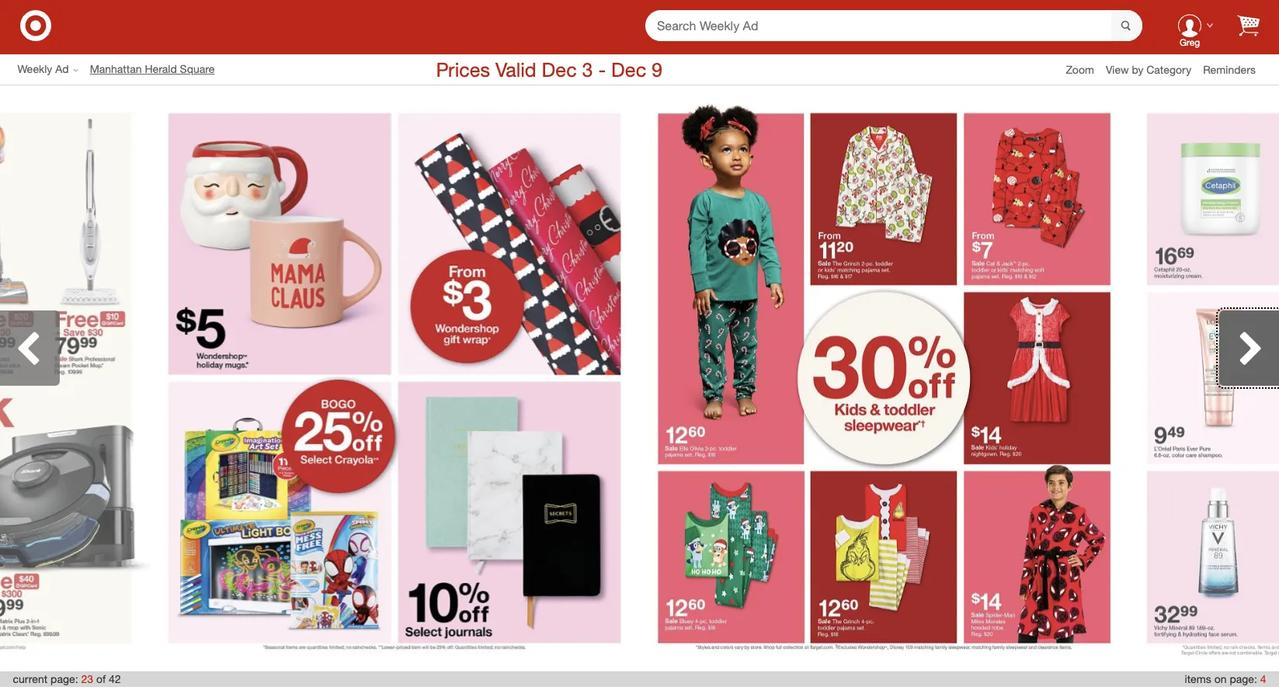Task type: describe. For each thing, give the bounding box(es) containing it.
manhattan herald square link
[[90, 62, 226, 77]]

herald
[[145, 63, 177, 76]]

3
[[582, 57, 593, 81]]

greg
[[1180, 37, 1200, 48]]

ad
[[55, 63, 69, 76]]

items
[[1185, 673, 1211, 686]]

valid
[[495, 57, 536, 81]]

page 23 image
[[150, 95, 640, 663]]

1 dec from the left
[[542, 57, 577, 81]]

zoom link
[[1066, 62, 1106, 77]]

square
[[180, 63, 215, 76]]

1 page: from the left
[[51, 673, 78, 686]]

category
[[1147, 63, 1191, 76]]

reminders
[[1203, 63, 1256, 76]]

view by category link
[[1106, 63, 1203, 76]]

weekly
[[17, 63, 52, 76]]

current page: 23 of 42
[[13, 673, 121, 686]]

4
[[1260, 673, 1266, 686]]

-
[[598, 57, 606, 81]]

2 page: from the left
[[1230, 673, 1257, 686]]

greg link
[[1166, 0, 1214, 50]]

view your cart on target.com image
[[1237, 14, 1260, 36]]

by
[[1132, 63, 1144, 76]]

items on page: 4
[[1185, 673, 1266, 686]]

prices
[[436, 57, 490, 81]]

weekly ad link
[[17, 62, 90, 77]]



Task type: locate. For each thing, give the bounding box(es) containing it.
dec right "-"
[[611, 57, 646, 81]]

view by category
[[1106, 63, 1191, 76]]

page:
[[51, 673, 78, 686], [1230, 673, 1257, 686]]

0 horizontal spatial dec
[[542, 57, 577, 81]]

Search Weekly Ad search field
[[645, 10, 1142, 42]]

page: left 23
[[51, 673, 78, 686]]

0 horizontal spatial page:
[[51, 673, 78, 686]]

page 25 image
[[1129, 95, 1279, 663]]

of
[[96, 673, 106, 686]]

manhattan
[[90, 63, 142, 76]]

page 24 image
[[640, 95, 1129, 663]]

1 horizontal spatial dec
[[611, 57, 646, 81]]

dec
[[542, 57, 577, 81], [611, 57, 646, 81]]

form
[[645, 10, 1142, 42]]

go to target.com image
[[20, 10, 51, 41]]

current
[[13, 673, 48, 686]]

9
[[652, 57, 662, 81]]

42
[[109, 673, 121, 686]]

dec left 3 at the left of the page
[[542, 57, 577, 81]]

zoom
[[1066, 63, 1094, 76]]

manhattan herald square
[[90, 63, 215, 76]]

page 22 image
[[0, 95, 150, 663]]

weekly ad
[[17, 63, 69, 76]]

prices valid dec 3 - dec 9
[[436, 57, 662, 81]]

23
[[81, 673, 93, 686]]

2 dec from the left
[[611, 57, 646, 81]]

page: left "4"
[[1230, 673, 1257, 686]]

1 horizontal spatial page:
[[1230, 673, 1257, 686]]

zoom-in element
[[1066, 63, 1094, 76]]

on
[[1214, 673, 1227, 686]]

reminders link
[[1203, 62, 1267, 77]]

view
[[1106, 63, 1129, 76]]



Task type: vqa. For each thing, say whether or not it's contained in the screenshot.
View
yes



